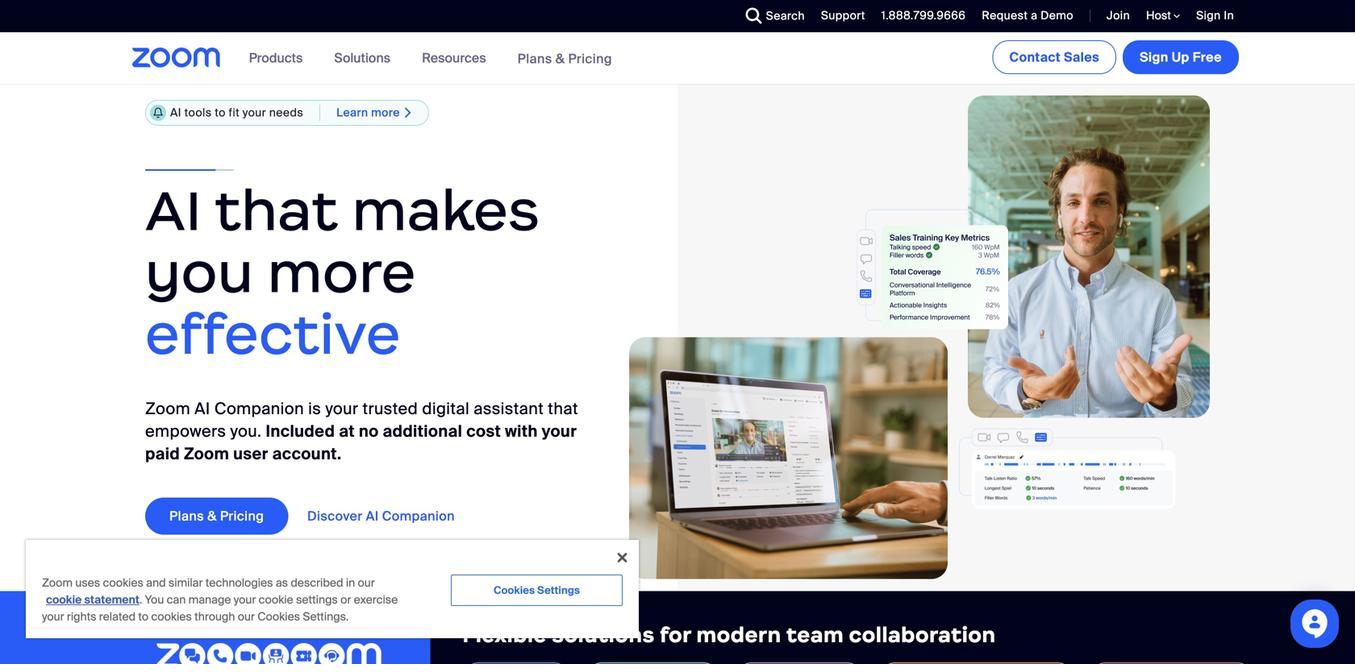Task type: locate. For each thing, give the bounding box(es) containing it.
more inside ai that makes you more
[[268, 237, 416, 308]]

1 vertical spatial our
[[238, 610, 255, 625]]

and
[[146, 576, 166, 591]]

resources button
[[422, 32, 494, 84]]

sales
[[1064, 49, 1100, 66]]

sign in link
[[1185, 0, 1243, 32], [1197, 8, 1235, 23]]

1 vertical spatial that
[[548, 399, 578, 420]]

learn more
[[337, 105, 400, 120]]

2 vertical spatial zoom
[[42, 576, 73, 591]]

flexible
[[463, 622, 547, 649]]

modern
[[697, 622, 782, 649]]

with
[[505, 422, 538, 442]]

0 vertical spatial to
[[215, 105, 226, 120]]

zoom for companion
[[145, 399, 190, 420]]

1 vertical spatial to
[[138, 610, 149, 625]]

your down technologies
[[234, 593, 256, 608]]

cookies left settings
[[494, 584, 535, 598]]

team
[[787, 622, 844, 649]]

companion inside the zoom ai companion is your trusted digital assistant that empowers you.
[[214, 399, 304, 420]]

our
[[358, 576, 375, 591], [238, 610, 255, 625]]

sign
[[1197, 8, 1221, 23], [1140, 49, 1169, 66]]

1 vertical spatial plans
[[169, 508, 204, 525]]

sign left in
[[1197, 8, 1221, 23]]

companion
[[214, 399, 304, 420], [382, 508, 455, 525]]

0 vertical spatial cookies
[[494, 584, 535, 598]]

cookies
[[103, 576, 144, 591], [151, 610, 192, 625]]

cookies down as
[[258, 610, 300, 625]]

through
[[195, 610, 235, 625]]

zoom logo image
[[132, 48, 221, 68]]

to left fit
[[215, 105, 226, 120]]

discover ai companion link
[[307, 498, 479, 535]]

1 horizontal spatial plans
[[518, 50, 552, 67]]

cookies inside the .  you can manage your cookie settings or exercise your rights related to cookies through our cookies settings.
[[258, 610, 300, 625]]

1 horizontal spatial cookies
[[494, 584, 535, 598]]

account.
[[272, 444, 342, 465]]

0 vertical spatial zoom
[[145, 399, 190, 420]]

sign inside button
[[1140, 49, 1169, 66]]

0 horizontal spatial &
[[207, 508, 217, 525]]

sign left up
[[1140, 49, 1169, 66]]

cookies inside the "zoom uses cookies and similar technologies as described in our cookie statement"
[[103, 576, 144, 591]]

0 vertical spatial plans
[[518, 50, 552, 67]]

1 horizontal spatial cookie
[[259, 593, 293, 608]]

pricing
[[568, 50, 612, 67], [220, 508, 264, 525]]

additional
[[383, 422, 463, 442]]

1 horizontal spatial that
[[548, 399, 578, 420]]

&
[[556, 50, 565, 67], [207, 508, 217, 525]]

your right fit
[[243, 105, 266, 120]]

support link
[[809, 0, 870, 32], [821, 8, 866, 23]]

1 cookie from the left
[[46, 593, 82, 608]]

1 horizontal spatial sign
[[1197, 8, 1221, 23]]

1 horizontal spatial pricing
[[568, 50, 612, 67]]

join link
[[1095, 0, 1135, 32], [1107, 8, 1131, 23]]

cookie
[[46, 593, 82, 608], [259, 593, 293, 608]]

cost
[[467, 422, 501, 442]]

zoom inside the "zoom uses cookies and similar technologies as described in our cookie statement"
[[42, 576, 73, 591]]

request a demo link
[[970, 0, 1078, 32], [982, 8, 1074, 23]]

sign for sign up free
[[1140, 49, 1169, 66]]

to down '.'
[[138, 610, 149, 625]]

plans & pricing
[[518, 50, 612, 67], [169, 508, 264, 525]]

related
[[99, 610, 136, 625]]

1.888.799.9666 button
[[870, 0, 970, 32], [882, 8, 966, 23]]

your for ai tools to fit your needs
[[243, 105, 266, 120]]

request a demo
[[982, 8, 1074, 23]]

2 cookie from the left
[[259, 593, 293, 608]]

host
[[1147, 8, 1174, 23]]

plans down the paid
[[169, 508, 204, 525]]

0 horizontal spatial cookies
[[103, 576, 144, 591]]

1 vertical spatial sign
[[1140, 49, 1169, 66]]

1 vertical spatial plans & pricing
[[169, 508, 264, 525]]

zoom interface icon image
[[690, 210, 1009, 330], [959, 429, 1176, 510]]

0 vertical spatial companion
[[214, 399, 304, 420]]

1 vertical spatial cookies
[[258, 610, 300, 625]]

zoom left uses
[[42, 576, 73, 591]]

support
[[821, 8, 866, 23]]

settings
[[538, 584, 580, 598]]

trusted
[[363, 399, 418, 420]]

0 vertical spatial our
[[358, 576, 375, 591]]

0 horizontal spatial our
[[238, 610, 255, 625]]

ai inside ai that makes you more
[[145, 176, 202, 246]]

cookies up statement
[[103, 576, 144, 591]]

1 horizontal spatial to
[[215, 105, 226, 120]]

your inside included at no additional cost with your paid zoom user account.
[[542, 422, 577, 442]]

0 horizontal spatial to
[[138, 610, 149, 625]]

main content containing ai that makes you more
[[0, 32, 1356, 665]]

zoom down "empowers"
[[184, 444, 229, 465]]

zoom unified communication platform image
[[156, 644, 382, 665]]

our inside the "zoom uses cookies and similar technologies as described in our cookie statement"
[[358, 576, 375, 591]]

0 vertical spatial zoom interface icon image
[[690, 210, 1009, 330]]

1 horizontal spatial companion
[[382, 508, 455, 525]]

.
[[139, 593, 142, 608]]

plans right the 'resources' dropdown button
[[518, 50, 552, 67]]

zoom inside the zoom ai companion is your trusted digital assistant that empowers you.
[[145, 399, 190, 420]]

your up at
[[325, 399, 359, 420]]

cookies inside the .  you can manage your cookie settings or exercise your rights related to cookies through our cookies settings.
[[151, 610, 192, 625]]

0 horizontal spatial cookies
[[258, 610, 300, 625]]

1 vertical spatial more
[[268, 237, 416, 308]]

contact sales
[[1010, 49, 1100, 66]]

discover ai companion
[[307, 508, 455, 525]]

that
[[215, 176, 338, 246], [548, 399, 578, 420]]

no
[[359, 422, 379, 442]]

solutions
[[552, 622, 655, 649]]

contact sales link
[[993, 40, 1117, 74]]

search
[[766, 8, 805, 23]]

right image
[[400, 106, 417, 120]]

request
[[982, 8, 1028, 23]]

collaboration
[[849, 622, 996, 649]]

cookie inside the .  you can manage your cookie settings or exercise your rights related to cookies through our cookies settings.
[[259, 593, 293, 608]]

0 horizontal spatial that
[[215, 176, 338, 246]]

solutions button
[[334, 32, 398, 84]]

1 horizontal spatial our
[[358, 576, 375, 591]]

companion inside discover ai companion link
[[382, 508, 455, 525]]

banner
[[113, 32, 1243, 85]]

plans & pricing link
[[518, 50, 612, 67], [518, 50, 612, 67], [145, 498, 288, 535]]

0 vertical spatial that
[[215, 176, 338, 246]]

cookie down as
[[259, 593, 293, 608]]

cookies
[[494, 584, 535, 598], [258, 610, 300, 625]]

our right in
[[358, 576, 375, 591]]

0 vertical spatial pricing
[[568, 50, 612, 67]]

0 vertical spatial cookies
[[103, 576, 144, 591]]

0 horizontal spatial cookie
[[46, 593, 82, 608]]

1 horizontal spatial &
[[556, 50, 565, 67]]

main content
[[0, 32, 1356, 665]]

pricing inside product information "navigation"
[[568, 50, 612, 67]]

1 vertical spatial zoom
[[184, 444, 229, 465]]

cookie up rights
[[46, 593, 82, 608]]

can
[[167, 593, 186, 608]]

your inside the zoom ai companion is your trusted digital assistant that empowers you.
[[325, 399, 359, 420]]

1 vertical spatial &
[[207, 508, 217, 525]]

0 vertical spatial sign
[[1197, 8, 1221, 23]]

sign in
[[1197, 8, 1235, 23]]

companion for discover
[[382, 508, 455, 525]]

is
[[308, 399, 321, 420]]

your for zoom ai companion is your trusted digital assistant that empowers you.
[[325, 399, 359, 420]]

your
[[243, 105, 266, 120], [325, 399, 359, 420], [542, 422, 577, 442], [234, 593, 256, 608], [42, 610, 64, 625]]

your right with
[[542, 422, 577, 442]]

our right through
[[238, 610, 255, 625]]

a
[[1031, 8, 1038, 23]]

0 horizontal spatial sign
[[1140, 49, 1169, 66]]

0 vertical spatial plans & pricing
[[518, 50, 612, 67]]

cookies down can
[[151, 610, 192, 625]]

0 horizontal spatial plans
[[169, 508, 204, 525]]

1 vertical spatial cookies
[[151, 610, 192, 625]]

0 horizontal spatial companion
[[214, 399, 304, 420]]

0 horizontal spatial plans & pricing
[[169, 508, 264, 525]]

0 vertical spatial &
[[556, 50, 565, 67]]

our inside the .  you can manage your cookie settings or exercise your rights related to cookies through our cookies settings.
[[238, 610, 255, 625]]

sign for sign in
[[1197, 8, 1221, 23]]

your for .  you can manage your cookie settings or exercise your rights related to cookies through our cookies settings.
[[234, 593, 256, 608]]

demo
[[1041, 8, 1074, 23]]

zoom
[[145, 399, 190, 420], [184, 444, 229, 465], [42, 576, 73, 591]]

products button
[[249, 32, 310, 84]]

1 vertical spatial zoom interface icon image
[[959, 429, 1176, 510]]

1 vertical spatial companion
[[382, 508, 455, 525]]

banner containing contact sales
[[113, 32, 1243, 85]]

1 vertical spatial pricing
[[220, 508, 264, 525]]

1 horizontal spatial cookies
[[151, 610, 192, 625]]

& inside product information "navigation"
[[556, 50, 565, 67]]

you.
[[230, 422, 262, 442]]

zoom for cookies
[[42, 576, 73, 591]]

cookies inside button
[[494, 584, 535, 598]]

plans
[[518, 50, 552, 67], [169, 508, 204, 525]]

zoom up "empowers"
[[145, 399, 190, 420]]

more
[[371, 105, 400, 120], [268, 237, 416, 308]]

host button
[[1147, 8, 1181, 23]]

meetings navigation
[[990, 32, 1243, 77]]

to
[[215, 105, 226, 120], [138, 610, 149, 625]]

effective
[[145, 299, 401, 370]]

plans & pricing inside product information "navigation"
[[518, 50, 612, 67]]

exercise
[[354, 593, 398, 608]]

you
[[145, 593, 164, 608]]

zoom inside included at no additional cost with your paid zoom user account.
[[184, 444, 229, 465]]

or
[[341, 593, 351, 608]]

1 horizontal spatial plans & pricing
[[518, 50, 612, 67]]

fit
[[229, 105, 240, 120]]



Task type: describe. For each thing, give the bounding box(es) containing it.
settings
[[296, 593, 338, 608]]

ai that makes you more
[[145, 176, 540, 308]]

tools
[[185, 105, 212, 120]]

included at no additional cost with your paid zoom user account.
[[145, 422, 577, 465]]

join link up meetings navigation
[[1107, 8, 1131, 23]]

assistant
[[474, 399, 544, 420]]

join link left host
[[1095, 0, 1135, 32]]

resources
[[422, 50, 486, 67]]

learn
[[337, 105, 368, 120]]

makes
[[352, 176, 540, 246]]

that inside ai that makes you more
[[215, 176, 338, 246]]

0 vertical spatial more
[[371, 105, 400, 120]]

plans inside product information "navigation"
[[518, 50, 552, 67]]

paid
[[145, 444, 180, 465]]

for
[[660, 622, 692, 649]]

included
[[266, 422, 335, 442]]

settings.
[[303, 610, 349, 625]]

described
[[291, 576, 343, 591]]

& inside main content
[[207, 508, 217, 525]]

uses
[[75, 576, 100, 591]]

zoom uses cookies and similar technologies as described in our cookie statement
[[42, 576, 375, 608]]

flexible solutions for modern team collaboration
[[463, 622, 996, 649]]

cookies settings
[[494, 584, 580, 598]]

to inside the .  you can manage your cookie settings or exercise your rights related to cookies through our cookies settings.
[[138, 610, 149, 625]]

your left rights
[[42, 610, 64, 625]]

rights
[[67, 610, 96, 625]]

empowers
[[145, 422, 226, 442]]

solutions
[[334, 50, 391, 67]]

cookie statement link
[[46, 593, 139, 608]]

product information navigation
[[237, 32, 624, 85]]

contact
[[1010, 49, 1061, 66]]

up
[[1172, 49, 1190, 66]]

in
[[1224, 8, 1235, 23]]

zoom events tab
[[736, 663, 864, 665]]

.  you can manage your cookie settings or exercise your rights related to cookies through our cookies settings.
[[42, 593, 398, 625]]

at
[[339, 422, 355, 442]]

manage
[[189, 593, 231, 608]]

search button
[[734, 0, 809, 32]]

in
[[346, 576, 355, 591]]

zoom developers tab
[[1090, 663, 1254, 665]]

as
[[276, 576, 288, 591]]

that inside the zoom ai companion is your trusted digital assistant that empowers you.
[[548, 399, 578, 420]]

zoom ai companion is your trusted digital assistant that empowers you.
[[145, 399, 578, 442]]

ai tools to fit your needs
[[170, 105, 304, 120]]

ai inside the zoom ai companion is your trusted digital assistant that empowers you.
[[195, 399, 210, 420]]

products
[[249, 50, 303, 67]]

user
[[233, 444, 268, 465]]

join
[[1107, 8, 1131, 23]]

needs
[[269, 105, 304, 120]]

zoom contact center tab
[[880, 663, 1074, 665]]

zoom spaces tab
[[586, 663, 720, 665]]

1.888.799.9666
[[882, 8, 966, 23]]

free
[[1193, 49, 1223, 66]]

flexible solutions for modern team collaboration tab list
[[586, 663, 1254, 665]]

statement
[[84, 593, 139, 608]]

cookies settings button
[[451, 575, 623, 607]]

sign up free button
[[1123, 40, 1239, 74]]

technologies
[[206, 576, 273, 591]]

you
[[145, 237, 254, 308]]

digital
[[422, 399, 470, 420]]

sign up free
[[1140, 49, 1223, 66]]

privacy alert dialog
[[26, 541, 639, 639]]

similar
[[169, 576, 203, 591]]

cookie inside the "zoom uses cookies and similar technologies as described in our cookie statement"
[[46, 593, 82, 608]]

plans & pricing inside main content
[[169, 508, 264, 525]]

discover
[[307, 508, 363, 525]]

companion for zoom
[[214, 399, 304, 420]]

plans inside main content
[[169, 508, 204, 525]]

0 horizontal spatial pricing
[[220, 508, 264, 525]]



Task type: vqa. For each thing, say whether or not it's contained in the screenshot.
top than
no



